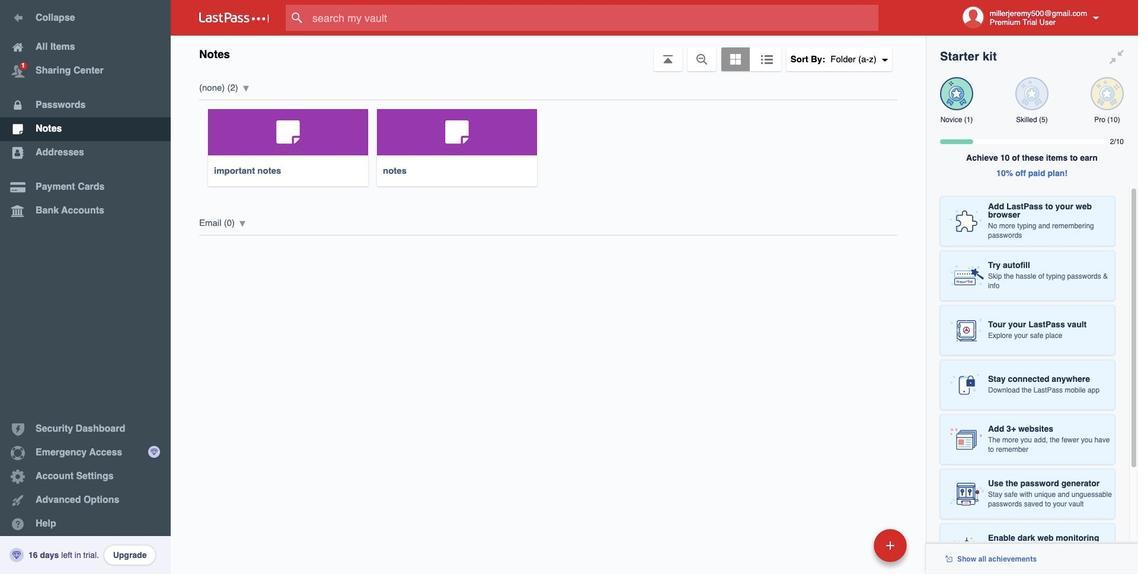 Task type: locate. For each thing, give the bounding box(es) containing it.
vault options navigation
[[171, 36, 926, 71]]

search my vault text field
[[286, 5, 902, 31]]

lastpass image
[[199, 12, 269, 23]]



Task type: describe. For each thing, give the bounding box(es) containing it.
main navigation navigation
[[0, 0, 171, 574]]

new item navigation
[[793, 525, 914, 574]]

Search search field
[[286, 5, 902, 31]]

new item element
[[793, 528, 911, 562]]



Task type: vqa. For each thing, say whether or not it's contained in the screenshot.
New item icon
no



